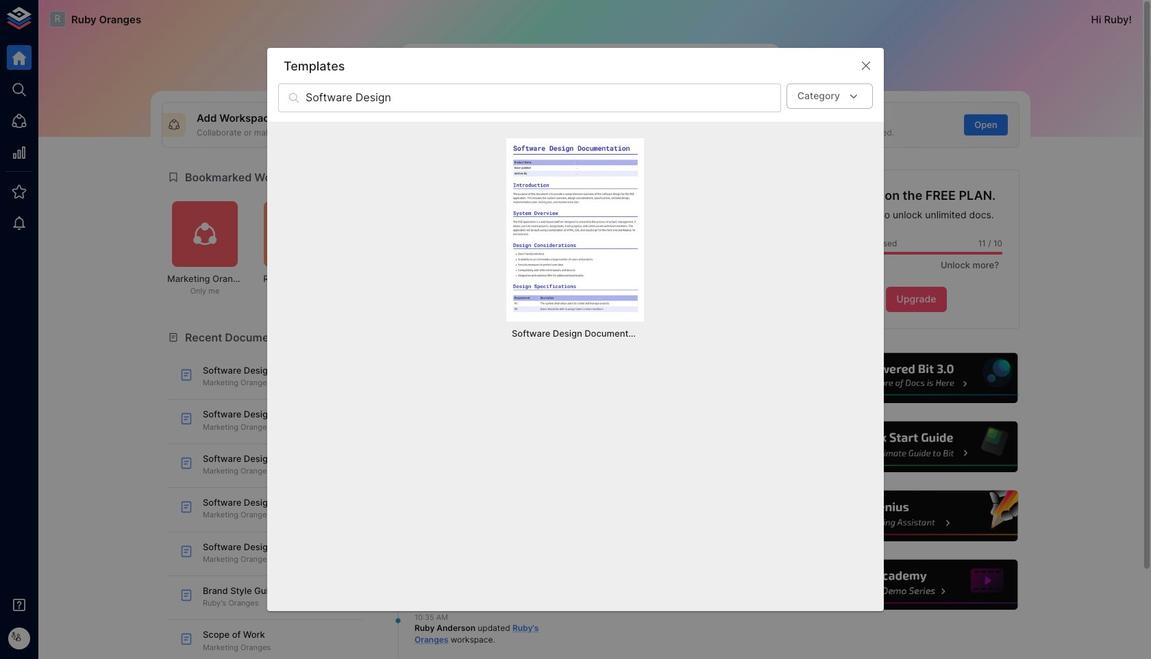 Task type: locate. For each thing, give the bounding box(es) containing it.
help image
[[813, 351, 1019, 406], [813, 420, 1019, 475], [813, 489, 1019, 544], [813, 558, 1019, 613]]

2 help image from the top
[[813, 420, 1019, 475]]

dialog
[[267, 48, 884, 612]]

1 help image from the top
[[813, 351, 1019, 406]]

3 help image from the top
[[813, 489, 1019, 544]]



Task type: describe. For each thing, give the bounding box(es) containing it.
software design documentation image
[[512, 144, 639, 313]]

Search Templates... text field
[[306, 84, 781, 113]]

4 help image from the top
[[813, 558, 1019, 613]]



Task type: vqa. For each thing, say whether or not it's contained in the screenshot.
1st help image from the bottom of the page
yes



